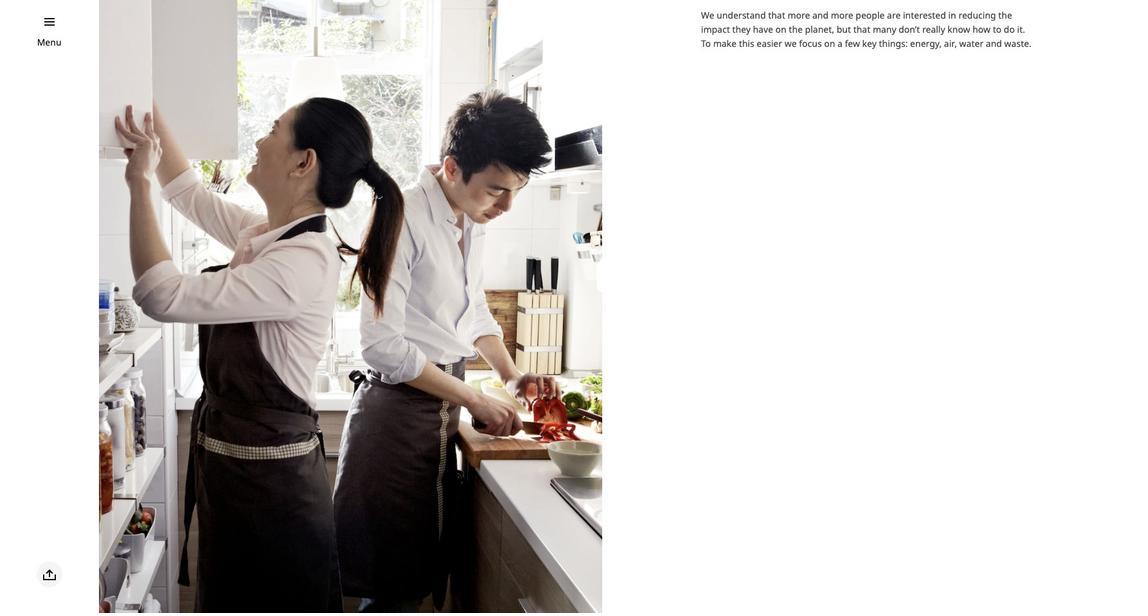 Task type: describe. For each thing, give the bounding box(es) containing it.
1 vertical spatial and
[[986, 37, 1003, 49]]

do
[[1004, 23, 1015, 35]]

1 more from the left
[[788, 9, 811, 21]]

we understand that more and more people are interested in reducing the impact they have on the planet, but that many don't really know how to do it. to make this easier we focus on a few key things: energy, air, water and waste.
[[701, 9, 1032, 49]]

0 vertical spatial the
[[999, 9, 1013, 21]]

a
[[838, 37, 843, 49]]

planet,
[[806, 23, 835, 35]]

menu
[[37, 36, 61, 48]]

0 vertical spatial that
[[769, 9, 786, 21]]

this
[[739, 37, 755, 49]]

don't
[[899, 23, 920, 35]]

we
[[701, 9, 715, 21]]

few
[[845, 37, 860, 49]]

0 vertical spatial on
[[776, 23, 787, 35]]

to
[[701, 37, 711, 49]]

waste.
[[1005, 37, 1032, 49]]

are
[[887, 9, 901, 21]]

menu button
[[37, 35, 61, 50]]

how
[[973, 23, 991, 35]]

things:
[[879, 37, 908, 49]]

to
[[993, 23, 1002, 35]]

they
[[733, 23, 751, 35]]

make
[[714, 37, 737, 49]]

1 vertical spatial that
[[854, 23, 871, 35]]

it.
[[1018, 23, 1026, 35]]

really
[[923, 23, 946, 35]]



Task type: locate. For each thing, give the bounding box(es) containing it.
0 vertical spatial and
[[813, 9, 829, 21]]

that up key
[[854, 23, 871, 35]]

the
[[999, 9, 1013, 21], [789, 23, 803, 35]]

interested
[[903, 9, 947, 21]]

1 vertical spatial the
[[789, 23, 803, 35]]

0 horizontal spatial and
[[813, 9, 829, 21]]

more up but
[[831, 9, 854, 21]]

reducing
[[959, 9, 997, 21]]

1 horizontal spatial more
[[831, 9, 854, 21]]

but
[[837, 23, 851, 35]]

many
[[873, 23, 897, 35]]

we
[[785, 37, 797, 49]]

on left a
[[825, 37, 836, 49]]

in
[[949, 9, 957, 21]]

energy,
[[911, 37, 942, 49]]

0 horizontal spatial on
[[776, 23, 787, 35]]

1 vertical spatial on
[[825, 37, 836, 49]]

and down to
[[986, 37, 1003, 49]]

and
[[813, 9, 829, 21], [986, 37, 1003, 49]]

that up have
[[769, 9, 786, 21]]

focus
[[799, 37, 822, 49]]

the up we
[[789, 23, 803, 35]]

2 more from the left
[[831, 9, 854, 21]]

more up the planet,
[[788, 9, 811, 21]]

have
[[753, 23, 774, 35]]

1 horizontal spatial that
[[854, 23, 871, 35]]

air,
[[945, 37, 958, 49]]

people
[[856, 9, 885, 21]]

easier
[[757, 37, 783, 49]]

the up do
[[999, 9, 1013, 21]]

on up we
[[776, 23, 787, 35]]

more
[[788, 9, 811, 21], [831, 9, 854, 21]]

key
[[863, 37, 877, 49]]

on
[[776, 23, 787, 35], [825, 37, 836, 49]]

0 horizontal spatial the
[[789, 23, 803, 35]]

1 horizontal spatial and
[[986, 37, 1003, 49]]

impact
[[701, 23, 730, 35]]

0 horizontal spatial that
[[769, 9, 786, 21]]

0 horizontal spatial more
[[788, 9, 811, 21]]

1 horizontal spatial on
[[825, 37, 836, 49]]

and up the planet,
[[813, 9, 829, 21]]

know
[[948, 23, 971, 35]]

water
[[960, 37, 984, 49]]

that
[[769, 9, 786, 21], [854, 23, 871, 35]]

understand
[[717, 9, 766, 21]]

1 horizontal spatial the
[[999, 9, 1013, 21]]



Task type: vqa. For each thing, say whether or not it's contained in the screenshot.
the rightmost Products shown on image Element
no



